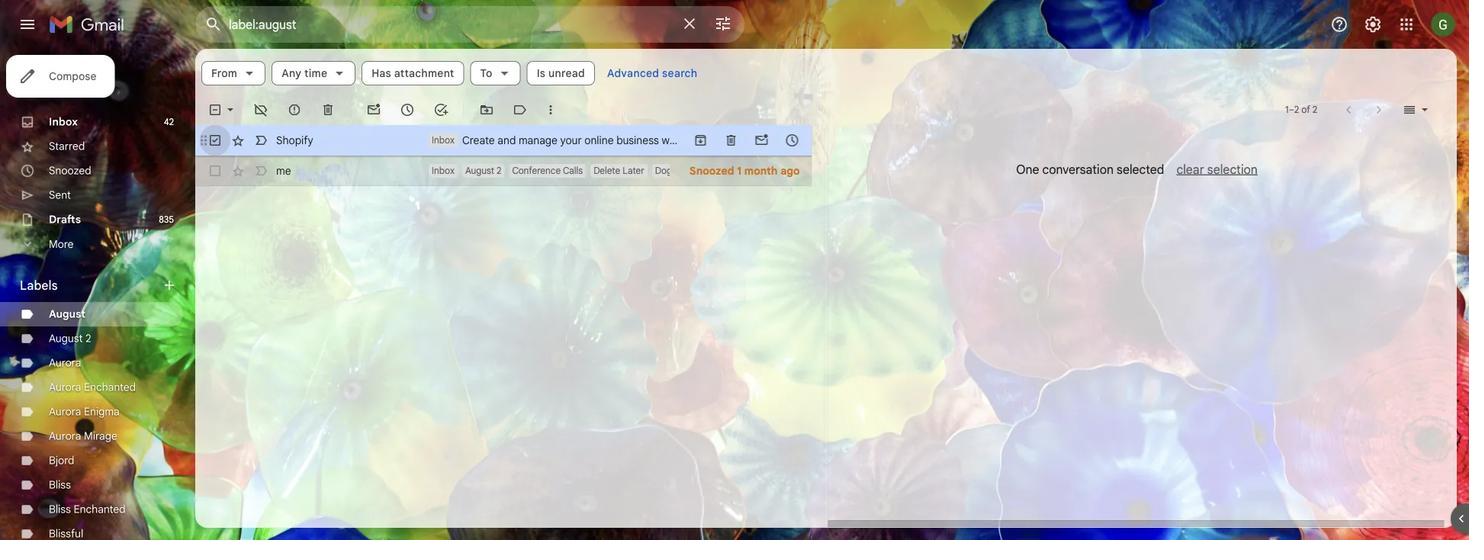 Task type: vqa. For each thing, say whether or not it's contained in the screenshot.
Create
yes



Task type: locate. For each thing, give the bounding box(es) containing it.
compose
[[49, 69, 96, 83]]

august 2 down august link on the left of the page
[[49, 332, 91, 345]]

1 bliss from the top
[[49, 478, 71, 492]]

create
[[462, 134, 495, 147]]

inbox
[[49, 115, 78, 129], [432, 135, 455, 146], [432, 165, 455, 177]]

1 aurora from the top
[[49, 356, 81, 370]]

835
[[159, 214, 174, 225]]

enchanted for bliss enchanted
[[74, 503, 126, 516]]

bjord link
[[49, 454, 74, 467]]

0 horizontal spatial august 2
[[49, 332, 91, 345]]

august up 'aurora' link at the bottom left
[[49, 332, 83, 345]]

has attachment button
[[362, 61, 464, 85]]

aurora
[[49, 356, 81, 370], [49, 381, 81, 394], [49, 405, 81, 419], [49, 430, 81, 443]]

to
[[480, 66, 493, 80]]

is unread
[[537, 66, 585, 80]]

2 row from the top
[[195, 156, 812, 186]]

row containing me
[[195, 156, 812, 186]]

0 vertical spatial august 2
[[465, 165, 502, 177]]

1 vertical spatial inbox
[[432, 135, 455, 146]]

toolbar
[[686, 133, 808, 148]]

inbox inside labels navigation
[[49, 115, 78, 129]]

aurora mirage link
[[49, 430, 117, 443]]

shopify
[[276, 134, 313, 147], [703, 134, 740, 147]]

1 shopify from the left
[[276, 134, 313, 147]]

delete later
[[594, 165, 645, 177]]

app
[[743, 134, 762, 147]]

snoozed link
[[49, 164, 91, 177]]

labels image
[[513, 102, 528, 118]]

ago
[[781, 164, 800, 177]]

1 horizontal spatial shopify
[[703, 134, 740, 147]]

more button
[[0, 232, 183, 256]]

snoozed
[[49, 164, 91, 177], [690, 164, 735, 177]]

0 horizontal spatial shopify
[[276, 134, 313, 147]]

advanced
[[607, 66, 659, 80]]

0 vertical spatial enchanted
[[84, 381, 136, 394]]

gmail image
[[49, 9, 132, 40]]

1 vertical spatial august 2
[[49, 332, 91, 345]]

2
[[497, 165, 502, 177], [86, 332, 91, 345]]

snoozed for snoozed link
[[49, 164, 91, 177]]

manage
[[519, 134, 558, 147]]

row
[[195, 125, 812, 156], [195, 156, 812, 186]]

clear selection
[[1176, 162, 1258, 177]]

4 aurora from the top
[[49, 430, 81, 443]]

later
[[623, 165, 645, 177]]

1 horizontal spatial 2
[[497, 165, 502, 177]]

2 bliss from the top
[[49, 503, 71, 516]]

labels heading
[[20, 278, 162, 293]]

1 row from the top
[[195, 125, 812, 156]]

enigma
[[84, 405, 120, 419]]

enchanted up enigma
[[84, 381, 136, 394]]

1 vertical spatial 2
[[86, 332, 91, 345]]

None checkbox
[[208, 102, 223, 118], [208, 133, 223, 148], [208, 163, 223, 179], [208, 102, 223, 118], [208, 133, 223, 148], [208, 163, 223, 179]]

august down create
[[465, 165, 494, 177]]

enchanted down bjord
[[74, 503, 126, 516]]

selected
[[1117, 162, 1164, 177]]

2 aurora from the top
[[49, 381, 81, 394]]

dogs
[[655, 165, 677, 177]]

row down and
[[195, 156, 812, 186]]

one conversation selected
[[1016, 162, 1164, 177]]

august link
[[49, 307, 86, 321]]

online
[[585, 134, 614, 147]]

month
[[745, 164, 778, 177]]

bliss for bliss enchanted
[[49, 503, 71, 516]]

1 vertical spatial bliss
[[49, 503, 71, 516]]

0 horizontal spatial snoozed
[[49, 164, 91, 177]]

2 down august link on the left of the page
[[86, 332, 91, 345]]

2 down and
[[497, 165, 502, 177]]

bliss down the bliss link
[[49, 503, 71, 516]]

bliss for the bliss link
[[49, 478, 71, 492]]

mirage
[[84, 430, 117, 443]]

delete image
[[320, 102, 336, 118]]

advanced search
[[607, 66, 698, 80]]

1 vertical spatial august
[[49, 307, 86, 321]]

august 2
[[465, 165, 502, 177], [49, 332, 91, 345]]

row down labels icon at left
[[195, 125, 812, 156]]

advanced search button
[[601, 60, 704, 87]]

move to image
[[479, 102, 494, 118]]

business
[[617, 134, 659, 147]]

conversation
[[1042, 162, 1114, 177]]

from button
[[201, 61, 266, 85]]

None search field
[[195, 6, 745, 43]]

august
[[465, 165, 494, 177], [49, 307, 86, 321], [49, 332, 83, 345]]

search mail image
[[200, 11, 227, 38]]

bliss link
[[49, 478, 71, 492]]

bliss enchanted
[[49, 503, 126, 516]]

calls
[[563, 165, 583, 177]]

inbox create and manage your online business with the shopify app
[[432, 134, 762, 147]]

report spam image
[[287, 102, 302, 118]]

inbox link
[[49, 115, 78, 129]]

1 snoozed from the left
[[49, 164, 91, 177]]

to button
[[470, 61, 521, 85]]

drafts
[[49, 213, 81, 226]]

0 horizontal spatial 2
[[86, 332, 91, 345]]

main content
[[195, 49, 1457, 528]]

aurora link
[[49, 356, 81, 370]]

compose button
[[6, 55, 115, 98]]

2 vertical spatial inbox
[[432, 165, 455, 177]]

snoozed inside labels navigation
[[49, 164, 91, 177]]

snoozed for snoozed 1 month ago
[[690, 164, 735, 177]]

2 snoozed from the left
[[690, 164, 735, 177]]

aurora up aurora mirage link
[[49, 405, 81, 419]]

1 horizontal spatial snoozed
[[690, 164, 735, 177]]

starred link
[[49, 140, 85, 153]]

aurora down 'aurora' link at the bottom left
[[49, 381, 81, 394]]

bliss
[[49, 478, 71, 492], [49, 503, 71, 516]]

0 vertical spatial bliss
[[49, 478, 71, 492]]

advanced search options image
[[708, 8, 739, 39]]

august 2 link
[[49, 332, 91, 345]]

august up august 2 link
[[49, 307, 86, 321]]

delete
[[594, 165, 620, 177]]

labels
[[20, 278, 58, 293]]

aurora up bjord link
[[49, 430, 81, 443]]

shopify right the the
[[703, 134, 740, 147]]

snoozed left 1
[[690, 164, 735, 177]]

3 aurora from the top
[[49, 405, 81, 419]]

0 vertical spatial 2
[[497, 165, 502, 177]]

0 vertical spatial inbox
[[49, 115, 78, 129]]

august 2 down create
[[465, 165, 502, 177]]

sent link
[[49, 188, 71, 202]]

enchanted
[[84, 381, 136, 394], [74, 503, 126, 516]]

shopify down report spam image
[[276, 134, 313, 147]]

aurora for aurora mirage
[[49, 430, 81, 443]]

aurora down august 2 link
[[49, 356, 81, 370]]

2 vertical spatial august
[[49, 332, 83, 345]]

1 vertical spatial enchanted
[[74, 503, 126, 516]]

toggle split pane mode image
[[1402, 102, 1418, 118]]

1 horizontal spatial august 2
[[465, 165, 502, 177]]

snoozed down starred link
[[49, 164, 91, 177]]

bliss down bjord
[[49, 478, 71, 492]]



Task type: describe. For each thing, give the bounding box(es) containing it.
bjord
[[49, 454, 74, 467]]

snooze image
[[400, 102, 415, 118]]

unread
[[549, 66, 585, 80]]

aurora enigma
[[49, 405, 120, 419]]

row containing shopify
[[195, 125, 812, 156]]

aurora for 'aurora' link at the bottom left
[[49, 356, 81, 370]]

42
[[164, 116, 174, 128]]

enchanted for aurora enchanted
[[84, 381, 136, 394]]

main content containing one conversation selected
[[195, 49, 1457, 528]]

sent
[[49, 188, 71, 202]]

any time
[[282, 66, 328, 80]]

2 shopify from the left
[[703, 134, 740, 147]]

selection
[[1207, 162, 1258, 177]]

snoozed 1 month ago
[[690, 164, 800, 177]]

add to tasks image
[[433, 102, 449, 118]]

aurora enchanted
[[49, 381, 136, 394]]

Search mail text field
[[229, 17, 671, 32]]

attachment
[[394, 66, 454, 80]]

is unread button
[[527, 61, 595, 85]]

me
[[276, 164, 291, 177]]

bliss enchanted link
[[49, 503, 126, 516]]

inbox inside inbox create and manage your online business with the shopify app
[[432, 135, 455, 146]]

aurora mirage
[[49, 430, 117, 443]]

and
[[498, 134, 516, 147]]

1
[[737, 164, 742, 177]]

more image
[[543, 102, 559, 118]]

any
[[282, 66, 302, 80]]

clear
[[1176, 162, 1204, 177]]

aurora for aurora enigma
[[49, 405, 81, 419]]

search
[[662, 66, 698, 80]]

clear search image
[[674, 8, 705, 39]]

starred
[[49, 140, 85, 153]]

from
[[211, 66, 237, 80]]

has attachment
[[372, 66, 454, 80]]

0 vertical spatial august
[[465, 165, 494, 177]]

aurora enigma link
[[49, 405, 120, 419]]

drafts link
[[49, 213, 81, 226]]

any time button
[[272, 61, 356, 85]]

the
[[685, 134, 701, 147]]

aurora enchanted link
[[49, 381, 136, 394]]

your
[[560, 134, 582, 147]]

2 inside labels navigation
[[86, 332, 91, 345]]

one
[[1016, 162, 1039, 177]]

conference
[[512, 165, 561, 177]]

august 2 inside labels navigation
[[49, 332, 91, 345]]

has
[[372, 66, 391, 80]]

labels navigation
[[0, 49, 195, 540]]

conference calls
[[512, 165, 583, 177]]

clear selection link
[[1164, 162, 1258, 177]]

aurora for aurora enchanted
[[49, 381, 81, 394]]

with
[[662, 134, 682, 147]]

settings image
[[1364, 15, 1383, 34]]

main menu image
[[18, 15, 37, 34]]

is
[[537, 66, 546, 80]]

time
[[304, 66, 328, 80]]

more
[[49, 237, 74, 251]]

remove label "august" image
[[253, 102, 269, 118]]



